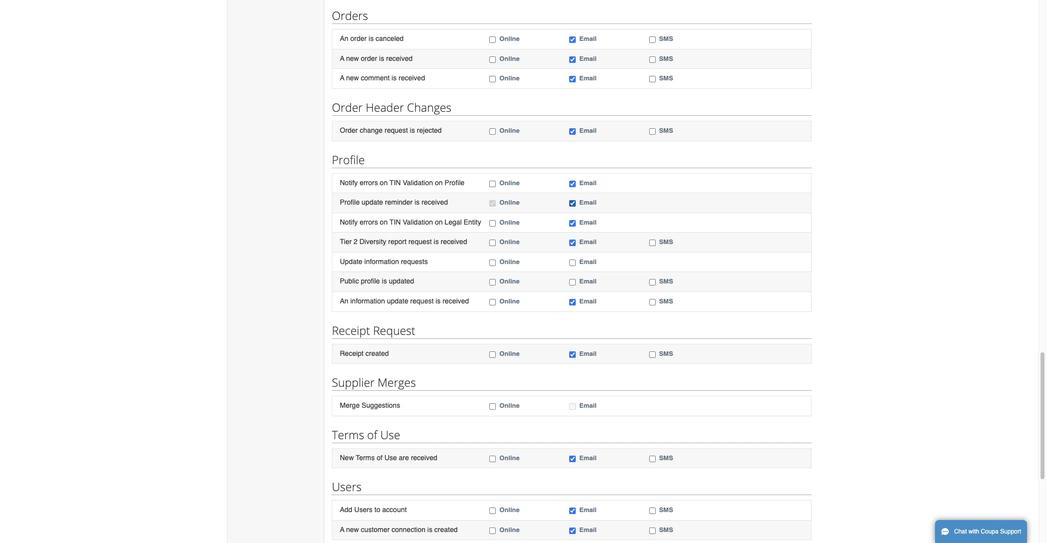 Task type: locate. For each thing, give the bounding box(es) containing it.
0 vertical spatial order
[[332, 99, 363, 115]]

email for update information requests
[[579, 258, 597, 266]]

2 validation from the top
[[403, 218, 433, 226]]

2 email from the top
[[579, 55, 597, 62]]

users up add
[[332, 479, 362, 495]]

order left change on the left of the page
[[340, 126, 358, 134]]

terms
[[332, 427, 364, 443], [356, 454, 375, 462]]

profile update reminder is received
[[340, 198, 448, 206]]

9 email from the top
[[579, 258, 597, 266]]

1 notify from the top
[[340, 179, 358, 187]]

tin for legal
[[390, 218, 401, 226]]

coupa
[[981, 529, 999, 536]]

email for an order is canceled
[[579, 35, 597, 43]]

email for add users to account
[[579, 507, 597, 514]]

email
[[579, 35, 597, 43], [579, 55, 597, 62], [579, 75, 597, 82], [579, 127, 597, 134], [579, 179, 597, 187], [579, 199, 597, 206], [579, 219, 597, 226], [579, 239, 597, 246], [579, 258, 597, 266], [579, 278, 597, 286], [579, 298, 597, 305], [579, 350, 597, 358], [579, 402, 597, 410], [579, 455, 597, 462], [579, 507, 597, 514], [579, 527, 597, 534]]

2 vertical spatial new
[[346, 526, 359, 534]]

1 vertical spatial tin
[[390, 218, 401, 226]]

3 email from the top
[[579, 75, 597, 82]]

16 online from the top
[[499, 527, 520, 534]]

add
[[340, 506, 352, 514]]

receipt for receipt created
[[340, 350, 364, 358]]

profile for profile
[[332, 152, 365, 168]]

new terms of use are received
[[340, 454, 437, 462]]

7 email from the top
[[579, 219, 597, 226]]

1 a from the top
[[340, 54, 344, 62]]

a down an order is canceled
[[340, 54, 344, 62]]

public profile is updated
[[340, 278, 414, 286]]

tin
[[390, 179, 401, 187], [390, 218, 401, 226]]

errors
[[360, 179, 378, 187], [360, 218, 378, 226]]

suggestions
[[362, 402, 400, 410]]

profile up legal
[[445, 179, 464, 187]]

2 vertical spatial a
[[340, 526, 344, 534]]

0 vertical spatial new
[[346, 54, 359, 62]]

2 tin from the top
[[390, 218, 401, 226]]

0 vertical spatial tin
[[390, 179, 401, 187]]

terms of use
[[332, 427, 400, 443]]

profile
[[332, 152, 365, 168], [445, 179, 464, 187], [340, 198, 360, 206]]

a new comment is received
[[340, 74, 425, 82]]

0 vertical spatial validation
[[403, 179, 433, 187]]

use left are
[[384, 454, 397, 462]]

0 vertical spatial created
[[366, 350, 389, 358]]

new
[[346, 54, 359, 62], [346, 74, 359, 82], [346, 526, 359, 534]]

sms for add users to account
[[659, 507, 673, 514]]

information
[[364, 258, 399, 266], [350, 297, 385, 305]]

None checkbox
[[489, 37, 496, 43], [569, 37, 576, 43], [649, 37, 656, 43], [489, 56, 496, 63], [649, 56, 656, 63], [489, 76, 496, 83], [569, 76, 576, 83], [649, 76, 656, 83], [489, 128, 496, 135], [489, 220, 496, 227], [569, 220, 576, 227], [489, 240, 496, 247], [569, 240, 576, 247], [649, 240, 656, 247], [569, 280, 576, 286], [569, 299, 576, 306], [569, 352, 576, 358], [649, 352, 656, 358], [489, 404, 496, 410], [569, 456, 576, 463], [649, 456, 656, 463], [489, 508, 496, 515], [569, 508, 576, 515], [649, 508, 656, 515], [569, 528, 576, 535], [489, 37, 496, 43], [569, 37, 576, 43], [649, 37, 656, 43], [489, 56, 496, 63], [649, 56, 656, 63], [489, 76, 496, 83], [569, 76, 576, 83], [649, 76, 656, 83], [489, 128, 496, 135], [489, 220, 496, 227], [569, 220, 576, 227], [489, 240, 496, 247], [569, 240, 576, 247], [649, 240, 656, 247], [569, 280, 576, 286], [569, 299, 576, 306], [569, 352, 576, 358], [649, 352, 656, 358], [489, 404, 496, 410], [569, 456, 576, 463], [649, 456, 656, 463], [489, 508, 496, 515], [569, 508, 576, 515], [649, 508, 656, 515], [569, 528, 576, 535]]

users
[[332, 479, 362, 495], [354, 506, 373, 514]]

of left are
[[377, 454, 383, 462]]

of
[[367, 427, 377, 443], [377, 454, 383, 462]]

an
[[340, 35, 348, 43], [340, 297, 348, 305]]

online for a new customer connection is created
[[499, 527, 520, 534]]

1 vertical spatial an
[[340, 297, 348, 305]]

order down an order is canceled
[[361, 54, 377, 62]]

tin down profile update reminder is received
[[390, 218, 401, 226]]

an for an order is canceled
[[340, 35, 348, 43]]

chat
[[954, 529, 967, 536]]

1 vertical spatial order
[[361, 54, 377, 62]]

notify for notify errors on tin validation on profile
[[340, 179, 358, 187]]

on
[[380, 179, 388, 187], [435, 179, 443, 187], [380, 218, 388, 226], [435, 218, 443, 226]]

1 validation from the top
[[403, 179, 433, 187]]

12 online from the top
[[499, 350, 520, 358]]

new down an order is canceled
[[346, 54, 359, 62]]

1 vertical spatial information
[[350, 297, 385, 305]]

update down updated
[[387, 297, 408, 305]]

0 vertical spatial information
[[364, 258, 399, 266]]

5 email from the top
[[579, 179, 597, 187]]

sms for a new order is received
[[659, 55, 673, 62]]

1 new from the top
[[346, 54, 359, 62]]

receipt
[[332, 323, 370, 339], [340, 350, 364, 358]]

16 email from the top
[[579, 527, 597, 534]]

a
[[340, 54, 344, 62], [340, 74, 344, 82], [340, 526, 344, 534]]

1 vertical spatial receipt
[[340, 350, 364, 358]]

14 email from the top
[[579, 455, 597, 462]]

online for order change request is rejected
[[499, 127, 520, 134]]

online for public profile is updated
[[499, 278, 520, 286]]

0 vertical spatial errors
[[360, 179, 378, 187]]

a new order is received
[[340, 54, 413, 62]]

2 a from the top
[[340, 74, 344, 82]]

request up requests
[[408, 238, 432, 246]]

reminder
[[385, 198, 413, 206]]

update
[[362, 198, 383, 206], [387, 297, 408, 305]]

1 vertical spatial profile
[[445, 179, 464, 187]]

email for notify errors on tin validation on legal entity
[[579, 219, 597, 226]]

email for an information update request is received
[[579, 298, 597, 305]]

0 vertical spatial terms
[[332, 427, 364, 443]]

a new customer connection is created
[[340, 526, 458, 534]]

order down "orders" at the left top
[[350, 35, 367, 43]]

errors up profile update reminder is received
[[360, 179, 378, 187]]

0 vertical spatial an
[[340, 35, 348, 43]]

1 online from the top
[[499, 35, 520, 43]]

new left 'comment' at the top of page
[[346, 74, 359, 82]]

0 vertical spatial users
[[332, 479, 362, 495]]

0 vertical spatial a
[[340, 54, 344, 62]]

online
[[499, 35, 520, 43], [499, 55, 520, 62], [499, 75, 520, 82], [499, 127, 520, 134], [499, 179, 520, 187], [499, 199, 520, 206], [499, 219, 520, 226], [499, 239, 520, 246], [499, 258, 520, 266], [499, 278, 520, 286], [499, 298, 520, 305], [499, 350, 520, 358], [499, 402, 520, 410], [499, 455, 520, 462], [499, 507, 520, 514], [499, 527, 520, 534]]

order header changes
[[332, 99, 451, 115]]

an information update request is received
[[340, 297, 469, 305]]

to
[[374, 506, 380, 514]]

3 online from the top
[[499, 75, 520, 82]]

10 email from the top
[[579, 278, 597, 286]]

5 online from the top
[[499, 179, 520, 187]]

validation
[[403, 179, 433, 187], [403, 218, 433, 226]]

1 vertical spatial users
[[354, 506, 373, 514]]

4 online from the top
[[499, 127, 520, 134]]

notify up profile update reminder is received
[[340, 179, 358, 187]]

4 sms from the top
[[659, 127, 673, 134]]

10 online from the top
[[499, 278, 520, 286]]

11 sms from the top
[[659, 527, 673, 534]]

sms for order change request is rejected
[[659, 127, 673, 134]]

update left reminder
[[362, 198, 383, 206]]

15 online from the top
[[499, 507, 520, 514]]

3 new from the top
[[346, 526, 359, 534]]

notify
[[340, 179, 358, 187], [340, 218, 358, 226]]

information for an
[[350, 297, 385, 305]]

notify errors on tin validation on profile
[[340, 179, 464, 187]]

request
[[385, 126, 408, 134], [408, 238, 432, 246], [410, 297, 434, 305]]

11 online from the top
[[499, 298, 520, 305]]

2 new from the top
[[346, 74, 359, 82]]

None checkbox
[[569, 56, 576, 63], [569, 128, 576, 135], [649, 128, 656, 135], [489, 181, 496, 187], [569, 181, 576, 187], [489, 200, 496, 207], [569, 200, 576, 207], [489, 260, 496, 266], [569, 260, 576, 266], [489, 280, 496, 286], [649, 280, 656, 286], [489, 299, 496, 306], [649, 299, 656, 306], [489, 352, 496, 358], [569, 404, 576, 410], [489, 456, 496, 463], [489, 528, 496, 535], [649, 528, 656, 535], [569, 56, 576, 63], [569, 128, 576, 135], [649, 128, 656, 135], [489, 181, 496, 187], [569, 181, 576, 187], [489, 200, 496, 207], [569, 200, 576, 207], [489, 260, 496, 266], [569, 260, 576, 266], [489, 280, 496, 286], [649, 280, 656, 286], [489, 299, 496, 306], [649, 299, 656, 306], [489, 352, 496, 358], [569, 404, 576, 410], [489, 456, 496, 463], [489, 528, 496, 535], [649, 528, 656, 535]]

2 vertical spatial request
[[410, 297, 434, 305]]

new down add
[[346, 526, 359, 534]]

2 online from the top
[[499, 55, 520, 62]]

account
[[382, 506, 407, 514]]

12 email from the top
[[579, 350, 597, 358]]

1 errors from the top
[[360, 179, 378, 187]]

1 vertical spatial validation
[[403, 218, 433, 226]]

an down public
[[340, 297, 348, 305]]

1 vertical spatial new
[[346, 74, 359, 82]]

errors up diversity on the left
[[360, 218, 378, 226]]

11 email from the top
[[579, 298, 597, 305]]

public
[[340, 278, 359, 286]]

0 vertical spatial receipt
[[332, 323, 370, 339]]

request down updated
[[410, 297, 434, 305]]

online for receipt created
[[499, 350, 520, 358]]

4 email from the top
[[579, 127, 597, 134]]

1 horizontal spatial update
[[387, 297, 408, 305]]

online for an order is canceled
[[499, 35, 520, 43]]

1 sms from the top
[[659, 35, 673, 43]]

1 vertical spatial order
[[340, 126, 358, 134]]

with
[[969, 529, 979, 536]]

on left legal
[[435, 218, 443, 226]]

a down add
[[340, 526, 344, 534]]

users left to
[[354, 506, 373, 514]]

receipt up receipt created
[[332, 323, 370, 339]]

1 tin from the top
[[390, 179, 401, 187]]

2 vertical spatial profile
[[340, 198, 360, 206]]

errors for notify errors on tin validation on legal entity
[[360, 218, 378, 226]]

merge
[[340, 402, 360, 410]]

profile up tier
[[340, 198, 360, 206]]

information down profile
[[350, 297, 385, 305]]

7 online from the top
[[499, 219, 520, 226]]

1 vertical spatial created
[[434, 526, 458, 534]]

new
[[340, 454, 354, 462]]

received
[[386, 54, 413, 62], [399, 74, 425, 82], [422, 198, 448, 206], [441, 238, 467, 246], [443, 297, 469, 305], [411, 454, 437, 462]]

of up new terms of use are received
[[367, 427, 377, 443]]

14 online from the top
[[499, 455, 520, 462]]

validation for profile
[[403, 179, 433, 187]]

sms for new terms of use are received
[[659, 455, 673, 462]]

1 vertical spatial update
[[387, 297, 408, 305]]

5 sms from the top
[[659, 239, 673, 246]]

1 vertical spatial notify
[[340, 218, 358, 226]]

validation up "tier 2 diversity report request is received"
[[403, 218, 433, 226]]

use up new terms of use are received
[[380, 427, 400, 443]]

on down profile update reminder is received
[[380, 218, 388, 226]]

notify for notify errors on tin validation on legal entity
[[340, 218, 358, 226]]

order up change on the left of the page
[[332, 99, 363, 115]]

validation up reminder
[[403, 179, 433, 187]]

use
[[380, 427, 400, 443], [384, 454, 397, 462]]

terms up new
[[332, 427, 364, 443]]

online for merge suggestions
[[499, 402, 520, 410]]

9 online from the top
[[499, 258, 520, 266]]

email for a new comment is received
[[579, 75, 597, 82]]

15 email from the top
[[579, 507, 597, 514]]

created right "connection"
[[434, 526, 458, 534]]

6 sms from the top
[[659, 278, 673, 286]]

rejected
[[417, 126, 442, 134]]

1 an from the top
[[340, 35, 348, 43]]

1 email from the top
[[579, 35, 597, 43]]

1 vertical spatial errors
[[360, 218, 378, 226]]

is
[[369, 35, 374, 43], [379, 54, 384, 62], [392, 74, 397, 82], [410, 126, 415, 134], [415, 198, 420, 206], [434, 238, 439, 246], [382, 278, 387, 286], [436, 297, 441, 305], [427, 526, 432, 534]]

1 horizontal spatial created
[[434, 526, 458, 534]]

email for a new order is received
[[579, 55, 597, 62]]

0 horizontal spatial update
[[362, 198, 383, 206]]

order
[[332, 99, 363, 115], [340, 126, 358, 134]]

6 email from the top
[[579, 199, 597, 206]]

supplier
[[332, 375, 375, 391]]

legal
[[445, 218, 462, 226]]

2 errors from the top
[[360, 218, 378, 226]]

tin for profile
[[390, 179, 401, 187]]

sms for an order is canceled
[[659, 35, 673, 43]]

sms for tier 2 diversity report request is received
[[659, 239, 673, 246]]

0 vertical spatial profile
[[332, 152, 365, 168]]

profile down change on the left of the page
[[332, 152, 365, 168]]

8 online from the top
[[499, 239, 520, 246]]

email for public profile is updated
[[579, 278, 597, 286]]

merge suggestions
[[340, 402, 400, 410]]

6 online from the top
[[499, 199, 520, 206]]

3 sms from the top
[[659, 75, 673, 82]]

1 vertical spatial request
[[408, 238, 432, 246]]

email for new terms of use are received
[[579, 455, 597, 462]]

a left 'comment' at the top of page
[[340, 74, 344, 82]]

2 notify from the top
[[340, 218, 358, 226]]

13 online from the top
[[499, 402, 520, 410]]

9 sms from the top
[[659, 455, 673, 462]]

0 vertical spatial notify
[[340, 179, 358, 187]]

10 sms from the top
[[659, 507, 673, 514]]

sms for a new comment is received
[[659, 75, 673, 82]]

order
[[350, 35, 367, 43], [361, 54, 377, 62]]

profile
[[361, 278, 380, 286]]

online for profile update reminder is received
[[499, 199, 520, 206]]

chat with coupa support
[[954, 529, 1021, 536]]

a for a new order is received
[[340, 54, 344, 62]]

8 sms from the top
[[659, 350, 673, 358]]

8 email from the top
[[579, 239, 597, 246]]

an down "orders" at the left top
[[340, 35, 348, 43]]

3 a from the top
[[340, 526, 344, 534]]

2 an from the top
[[340, 297, 348, 305]]

created
[[366, 350, 389, 358], [434, 526, 458, 534]]

0 vertical spatial request
[[385, 126, 408, 134]]

created down receipt request
[[366, 350, 389, 358]]

notify up tier
[[340, 218, 358, 226]]

customer
[[361, 526, 390, 534]]

13 email from the top
[[579, 402, 597, 410]]

terms right new
[[356, 454, 375, 462]]

information up public profile is updated on the left bottom of page
[[364, 258, 399, 266]]

receipt up supplier
[[340, 350, 364, 358]]

sms
[[659, 35, 673, 43], [659, 55, 673, 62], [659, 75, 673, 82], [659, 127, 673, 134], [659, 239, 673, 246], [659, 278, 673, 286], [659, 298, 673, 305], [659, 350, 673, 358], [659, 455, 673, 462], [659, 507, 673, 514], [659, 527, 673, 534]]

2 sms from the top
[[659, 55, 673, 62]]

an for an information update request is received
[[340, 297, 348, 305]]

1 vertical spatial a
[[340, 74, 344, 82]]

7 sms from the top
[[659, 298, 673, 305]]

request down the order header changes
[[385, 126, 408, 134]]

tin up profile update reminder is received
[[390, 179, 401, 187]]

email for notify errors on tin validation on profile
[[579, 179, 597, 187]]

0 vertical spatial update
[[362, 198, 383, 206]]

update
[[340, 258, 362, 266]]



Task type: vqa. For each thing, say whether or not it's contained in the screenshot.
top "Receipt"
yes



Task type: describe. For each thing, give the bounding box(es) containing it.
new for comment
[[346, 74, 359, 82]]

email for receipt created
[[579, 350, 597, 358]]

support
[[1000, 529, 1021, 536]]

online for an information update request is received
[[499, 298, 520, 305]]

online for new terms of use are received
[[499, 455, 520, 462]]

request
[[373, 323, 415, 339]]

online for a new comment is received
[[499, 75, 520, 82]]

comment
[[361, 74, 390, 82]]

order for order change request is rejected
[[340, 126, 358, 134]]

0 horizontal spatial created
[[366, 350, 389, 358]]

an order is canceled
[[340, 35, 404, 43]]

validation for legal
[[403, 218, 433, 226]]

updated
[[389, 278, 414, 286]]

online for notify errors on tin validation on legal entity
[[499, 219, 520, 226]]

online for update information requests
[[499, 258, 520, 266]]

a for a new comment is received
[[340, 74, 344, 82]]

information for update
[[364, 258, 399, 266]]

a for a new customer connection is created
[[340, 526, 344, 534]]

add users to account
[[340, 506, 407, 514]]

connection
[[392, 526, 425, 534]]

1 vertical spatial of
[[377, 454, 383, 462]]

new for customer
[[346, 526, 359, 534]]

sms for a new customer connection is created
[[659, 527, 673, 534]]

1 vertical spatial terms
[[356, 454, 375, 462]]

online for a new order is received
[[499, 55, 520, 62]]

entity
[[464, 218, 481, 226]]

sms for an information update request is received
[[659, 298, 673, 305]]

notify errors on tin validation on legal entity
[[340, 218, 481, 226]]

header
[[366, 99, 404, 115]]

online for add users to account
[[499, 507, 520, 514]]

diversity
[[359, 238, 386, 246]]

email for a new customer connection is created
[[579, 527, 597, 534]]

receipt request
[[332, 323, 415, 339]]

canceled
[[376, 35, 404, 43]]

0 vertical spatial of
[[367, 427, 377, 443]]

email for tier 2 diversity report request is received
[[579, 239, 597, 246]]

receipt created
[[340, 350, 389, 358]]

online for tier 2 diversity report request is received
[[499, 239, 520, 246]]

are
[[399, 454, 409, 462]]

report
[[388, 238, 406, 246]]

tier 2 diversity report request is received
[[340, 238, 467, 246]]

1 vertical spatial use
[[384, 454, 397, 462]]

2
[[354, 238, 357, 246]]

profile for profile update reminder is received
[[340, 198, 360, 206]]

supplier merges
[[332, 375, 416, 391]]

0 vertical spatial use
[[380, 427, 400, 443]]

requests
[[401, 258, 428, 266]]

tier
[[340, 238, 352, 246]]

order for order header changes
[[332, 99, 363, 115]]

new for order
[[346, 54, 359, 62]]

email for profile update reminder is received
[[579, 199, 597, 206]]

on up profile update reminder is received
[[380, 179, 388, 187]]

errors for notify errors on tin validation on profile
[[360, 179, 378, 187]]

0 vertical spatial order
[[350, 35, 367, 43]]

chat with coupa support button
[[935, 521, 1027, 544]]

online for notify errors on tin validation on profile
[[499, 179, 520, 187]]

update information requests
[[340, 258, 428, 266]]

receipt for receipt request
[[332, 323, 370, 339]]

orders
[[332, 8, 368, 24]]

sms for public profile is updated
[[659, 278, 673, 286]]

email for order change request is rejected
[[579, 127, 597, 134]]

email for merge suggestions
[[579, 402, 597, 410]]

merges
[[378, 375, 416, 391]]

sms for receipt created
[[659, 350, 673, 358]]

on up notify errors on tin validation on legal entity
[[435, 179, 443, 187]]

order change request is rejected
[[340, 126, 442, 134]]

changes
[[407, 99, 451, 115]]

change
[[360, 126, 383, 134]]



